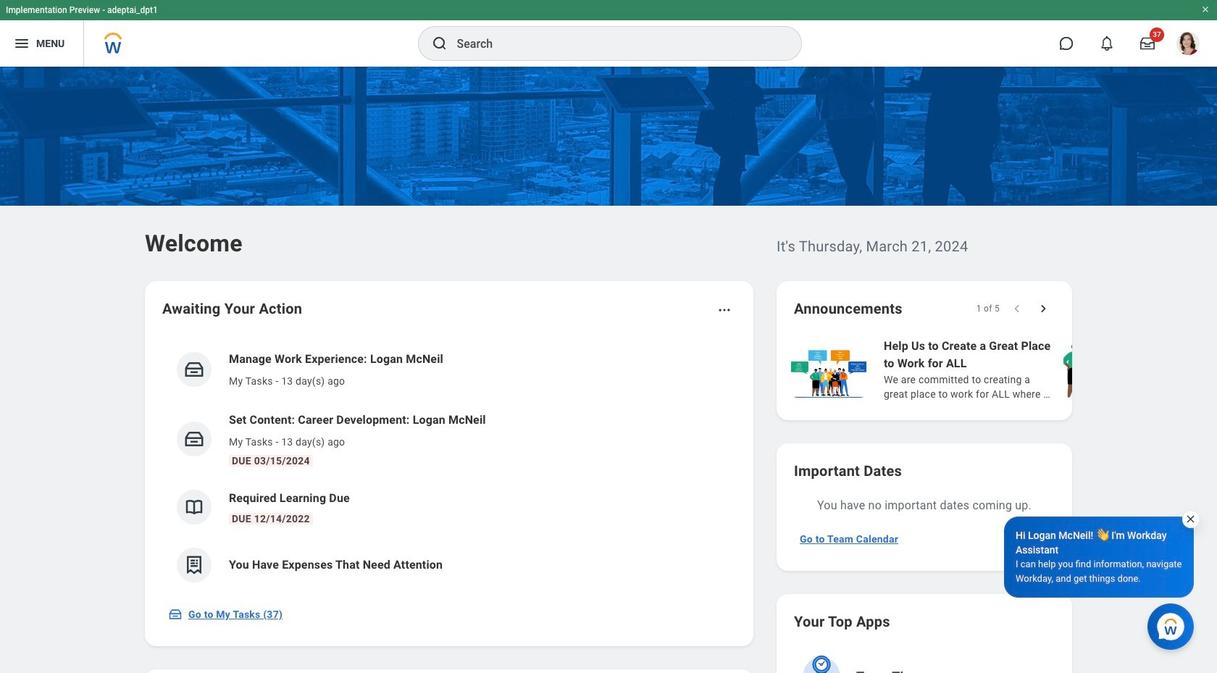 Task type: describe. For each thing, give the bounding box(es) containing it.
inbox large image
[[1140, 36, 1155, 51]]

justify image
[[13, 35, 30, 52]]

dashboard expenses image
[[183, 554, 205, 576]]

1 vertical spatial inbox image
[[183, 428, 205, 450]]

notifications large image
[[1100, 36, 1114, 51]]

book open image
[[183, 496, 205, 518]]

Search Workday  search field
[[457, 28, 771, 59]]

chevron left small image
[[1010, 301, 1025, 316]]

x image
[[1185, 514, 1196, 525]]

chevron right small image
[[1036, 301, 1051, 316]]

related actions image
[[717, 303, 732, 317]]



Task type: locate. For each thing, give the bounding box(es) containing it.
status
[[976, 303, 1000, 314]]

inbox image
[[183, 359, 205, 380], [183, 428, 205, 450], [168, 607, 183, 622]]

main content
[[0, 67, 1217, 673]]

banner
[[0, 0, 1217, 67]]

0 horizontal spatial list
[[162, 339, 736, 594]]

0 vertical spatial inbox image
[[183, 359, 205, 380]]

1 horizontal spatial list
[[788, 336, 1217, 403]]

2 vertical spatial inbox image
[[168, 607, 183, 622]]

profile logan mcneil image
[[1177, 32, 1200, 58]]

close environment banner image
[[1201, 5, 1210, 14]]

list
[[788, 336, 1217, 403], [162, 339, 736, 594]]

search image
[[431, 35, 448, 52]]



Task type: vqa. For each thing, say whether or not it's contained in the screenshot.
left the the
no



